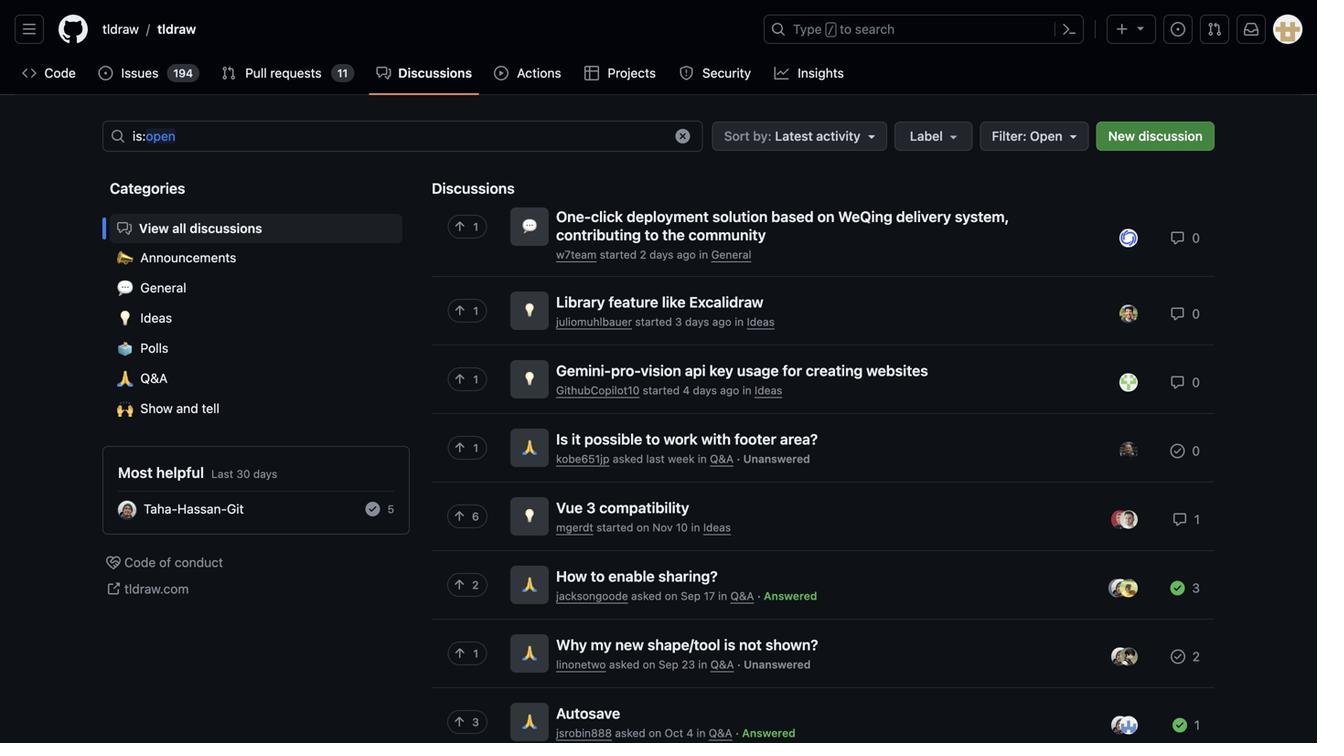Task type: describe. For each thing, give the bounding box(es) containing it.
w7team link
[[556, 248, 597, 261]]

gemini-pro-vision api key usage for creating websites githubcopilot10 started 4 days ago in ideas
[[556, 363, 929, 397]]

deployment
[[627, 208, 709, 226]]

notifications image
[[1244, 22, 1259, 37]]

Search all discussions text field
[[133, 122, 664, 151]]

the
[[663, 226, 685, 244]]

0 link for gemini-pro-vision api key usage for creating websites
[[1171, 375, 1200, 390]]

check circle image
[[1171, 650, 1186, 665]]

6
[[472, 511, 479, 523]]

weqing
[[839, 208, 893, 226]]

how
[[556, 568, 587, 586]]

💬 for 💬
[[522, 217, 537, 237]]

arrow up image for why
[[452, 647, 467, 662]]

q&a inside is it possible to work with footer area? kobe651jp asked last week in q&a · unanswered
[[710, 453, 734, 466]]

started inside one-click deployment solution based on weqing delivery system, contributing to the community w7team started 2 days ago in general
[[600, 248, 637, 261]]

w7team
[[556, 248, 597, 261]]

2 button
[[448, 574, 488, 621]]

autosave jsrobin888 asked on oct 4 in q&a · answered
[[556, 706, 796, 740]]

@githubcopilot10 image
[[1120, 374, 1138, 392]]

requests
[[270, 65, 322, 81]]

sort by: latest activity
[[724, 129, 861, 144]]

· inside why my new shape/tool is not shown? linonetwo asked on sep 23 in q&a · unanswered
[[737, 659, 741, 672]]

unanswered for shown?
[[744, 659, 811, 672]]

plus image
[[1115, 22, 1130, 37]]

in inside library feature like excalidraw juliomuhlbauer started 3 days ago in ideas
[[735, 316, 744, 329]]

jsrobin888
[[556, 728, 612, 740]]

0 vertical spatial discussions
[[398, 65, 472, 81]]

sep inside why my new shape/tool is not shown? linonetwo asked on sep 23 in q&a · unanswered
[[659, 659, 679, 672]]

label button
[[895, 122, 973, 151]]

1 for is it possible to work with footer area?
[[473, 442, 478, 455]]

@jsrobin888 image
[[1120, 717, 1138, 735]]

17
[[704, 590, 715, 603]]

on inside one-click deployment solution based on weqing delivery system, contributing to the community w7team started 2 days ago in general
[[818, 208, 835, 226]]

on inside why my new shape/tool is not shown? linonetwo asked on sep 23 in q&a · unanswered
[[643, 659, 656, 672]]

to inside one-click deployment solution based on weqing delivery system, contributing to the community w7team started 2 days ago in general
[[645, 226, 659, 244]]

possible
[[585, 431, 643, 449]]

0 for gemini-pro-vision api key usage for creating websites
[[1189, 375, 1200, 390]]

announcements
[[140, 250, 236, 265]]

with
[[701, 431, 731, 449]]

3 link
[[1171, 581, 1200, 596]]

last
[[647, 453, 665, 466]]

arrow up image for autosave
[[452, 716, 467, 730]]

list containing tldraw / tldraw
[[95, 15, 753, 44]]

🗳️
[[117, 339, 133, 360]]

of
[[159, 555, 171, 570]]

q&a inside autosave jsrobin888 asked on oct 4 in q&a · answered
[[709, 728, 733, 740]]

1 vertical spatial discussions
[[432, 180, 515, 197]]

started inside library feature like excalidraw juliomuhlbauer started 3 days ago in ideas
[[635, 316, 672, 329]]

to left search
[[840, 22, 852, 37]]

q&a link for in
[[709, 728, 733, 740]]

tldraw.com
[[124, 582, 189, 597]]

why my new shape/tool is not shown? linonetwo asked on sep 23 in q&a · unanswered
[[556, 637, 819, 672]]

@kobe651jp image
[[1120, 442, 1138, 461]]

taha-
[[144, 502, 177, 517]]

answered inside 'how to enable sharing? jacksongoode asked on sep 17 in q&a · answered'
[[764, 590, 818, 603]]

in inside one-click deployment solution based on weqing delivery system, contributing to the community w7team started 2 days ago in general
[[699, 248, 708, 261]]

· inside 'how to enable sharing? jacksongoode asked on sep 17 in q&a · answered'
[[757, 590, 761, 603]]

is it possible to work with footer area? link
[[556, 431, 818, 449]]

q&a inside 'how to enable sharing? jacksongoode asked on sep 17 in q&a · answered'
[[731, 590, 754, 603]]

@taha hassan git image for why my new shape/tool is not shown?
[[1112, 648, 1130, 666]]

q&a link for shown?
[[711, 659, 734, 672]]

🙏 q&a
[[117, 369, 168, 390]]

ideas link for days
[[747, 316, 775, 329]]

git pull request image for issue opened image
[[221, 66, 236, 81]]

enable
[[609, 568, 655, 586]]

community
[[689, 226, 766, 244]]

unanswered for footer
[[744, 453, 811, 466]]

2 tldraw link from the left
[[150, 15, 204, 44]]

jacksongoode
[[556, 590, 628, 603]]

tldraw / tldraw
[[102, 21, 196, 37]]

11
[[337, 67, 348, 80]]

git
[[227, 502, 244, 517]]

1 triangle down image from the left
[[865, 129, 879, 144]]

10
[[676, 522, 688, 535]]

30
[[236, 468, 250, 481]]

1 for why my new shape/tool is not shown?
[[473, 648, 478, 661]]

code link
[[15, 59, 84, 87]]

🗳️ polls
[[117, 339, 168, 360]]

ideas link for 10
[[703, 522, 731, 535]]

show
[[140, 401, 173, 416]]

in inside why my new shape/tool is not shown? linonetwo asked on sep 23 in q&a · unanswered
[[698, 659, 708, 672]]

3 button
[[447, 711, 488, 744]]

is it possible to work with footer area? kobe651jp asked last week in q&a · unanswered
[[556, 431, 818, 466]]

0 for one-click deployment solution based on weqing delivery system, contributing to the community
[[1189, 231, 1200, 246]]

1 tldraw link from the left
[[95, 15, 146, 44]]

on inside 'how to enable sharing? jacksongoode asked on sep 17 in q&a · answered'
[[665, 590, 678, 603]]

0 vertical spatial @taha hassan git image
[[118, 501, 136, 520]]

💡 for gemini-
[[522, 370, 537, 389]]

gemini-pro-vision api key usage for creating websites link
[[556, 362, 929, 380]]

ago inside library feature like excalidraw juliomuhlbauer started 3 days ago in ideas
[[713, 316, 732, 329]]

taha-hassan-git link
[[144, 502, 244, 517]]

play image
[[494, 66, 509, 81]]

to inside 'how to enable sharing? jacksongoode asked on sep 17 in q&a · answered'
[[591, 568, 605, 586]]

for
[[783, 363, 802, 380]]

insights link
[[767, 59, 853, 87]]

discussion
[[1139, 129, 1203, 144]]

juliomuhlbauer
[[556, 316, 632, 329]]

vision
[[641, 363, 682, 380]]

arrow up image for one-
[[452, 220, 467, 234]]

arrow up image for library
[[452, 304, 467, 318]]

· inside is it possible to work with footer area? kobe651jp asked last week in q&a · unanswered
[[737, 453, 741, 466]]

projects
[[608, 65, 656, 81]]

q&a link for on
[[731, 590, 754, 603]]

@taha hassan git image for how to enable sharing?
[[1112, 580, 1130, 598]]

started inside vue 3 compatibility mgerdt started on nov 10 in ideas
[[597, 522, 634, 535]]

helpful
[[156, 464, 204, 482]]

comment image
[[1171, 307, 1185, 322]]

one-click deployment solution based on weqing delivery system, contributing to the community w7team started 2 days ago in general
[[556, 208, 1010, 261]]

asked inside autosave jsrobin888 asked on oct 4 in q&a · answered
[[615, 728, 646, 740]]

in inside 'how to enable sharing? jacksongoode asked on sep 17 in q&a · answered'
[[718, 590, 728, 603]]

vue 3 compatibility mgerdt started on nov 10 in ideas
[[556, 500, 731, 535]]

@linonetwo image
[[1120, 648, 1138, 666]]

4 inside gemini-pro-vision api key usage for creating websites githubcopilot10 started 4 days ago in ideas
[[683, 385, 690, 397]]

footer
[[735, 431, 777, 449]]

last
[[211, 468, 233, 481]]

how to enable sharing? link
[[556, 568, 718, 586]]

week
[[668, 453, 695, 466]]

all
[[172, 221, 186, 236]]

q&a inside why my new shape/tool is not shown? linonetwo asked on sep 23 in q&a · unanswered
[[711, 659, 734, 672]]

3 inside button
[[472, 716, 479, 729]]

is
[[556, 431, 568, 449]]

mgerdt
[[556, 522, 594, 535]]

4 inside autosave jsrobin888 asked on oct 4 in q&a · answered
[[687, 728, 694, 740]]

/ for tldraw
[[146, 21, 150, 37]]

label
[[910, 129, 947, 144]]

@mgerdt image
[[1120, 511, 1138, 529]]

discussions
[[190, 221, 262, 236]]

check circle fill image for asked
[[1173, 719, 1188, 733]]

is inside why my new shape/tool is not shown? linonetwo asked on sep 23 in q&a · unanswered
[[724, 637, 736, 654]]

days inside one-click deployment solution based on weqing delivery system, contributing to the community w7team started 2 days ago in general
[[650, 248, 674, 261]]

code for code
[[44, 65, 76, 81]]

is : open
[[133, 129, 176, 144]]

0 for library feature like excalidraw
[[1189, 306, 1200, 322]]

how to enable sharing? jacksongoode asked on sep 17 in q&a · answered
[[556, 568, 818, 603]]

library
[[556, 294, 605, 311]]

area?
[[780, 431, 818, 449]]

comment discussion image inside 'view all discussions' link
[[117, 221, 132, 236]]

vue
[[556, 500, 583, 517]]

gemini-
[[556, 363, 611, 380]]

and
[[176, 401, 198, 416]]

nov
[[653, 522, 673, 535]]

3 inside vue 3 compatibility mgerdt started on nov 10 in ideas
[[587, 500, 596, 517]]

open
[[146, 129, 176, 144]]

🙏 down 🗳️
[[117, 369, 133, 390]]

githubcopilot10 link
[[556, 385, 640, 397]]

days inside most helpful last 30 days
[[253, 468, 278, 481]]

💡 for library
[[522, 301, 537, 321]]

open
[[1030, 129, 1063, 144]]

usage
[[737, 363, 779, 380]]

to inside is it possible to work with footer area? kobe651jp asked last week in q&a · unanswered
[[646, 431, 660, 449]]

2 vertical spatial 2
[[1189, 650, 1200, 665]]

started inside gemini-pro-vision api key usage for creating websites githubcopilot10 started 4 days ago in ideas
[[643, 385, 680, 397]]

comment image for websites
[[1171, 375, 1185, 390]]

pull requests
[[245, 65, 322, 81]]

@jacksongoode image
[[1120, 580, 1138, 598]]

filter: open
[[992, 129, 1063, 144]]

kobe651jp link
[[556, 453, 610, 466]]

ago inside gemini-pro-vision api key usage for creating websites githubcopilot10 started 4 days ago in ideas
[[720, 385, 740, 397]]

@juliomuhlbauer image
[[1120, 305, 1138, 323]]

insights
[[798, 65, 844, 81]]

answered inside autosave jsrobin888 asked on oct 4 in q&a · answered
[[742, 728, 796, 740]]

💬 for 💬 general
[[117, 278, 133, 299]]

@w7team image
[[1120, 229, 1138, 248]]

autosave link
[[556, 705, 621, 724]]

one-
[[556, 208, 591, 226]]

sort
[[724, 129, 750, 144]]

library feature like excalidraw link
[[556, 293, 764, 312]]



Task type: vqa. For each thing, say whether or not it's contained in the screenshot.
IN inside Vue 3 compatibility mgerdt started on Nov 10 in Ideas
yes



Task type: locate. For each thing, give the bounding box(es) containing it.
answered up shown?
[[764, 590, 818, 603]]

2 0 from the top
[[1189, 306, 1200, 322]]

1 link for 💡
[[1173, 512, 1200, 527]]

started down library feature like excalidraw link
[[635, 316, 672, 329]]

git pull request image
[[1208, 22, 1222, 37], [221, 66, 236, 81]]

triangle down image inside filter: open popup button
[[1067, 129, 1081, 144]]

tldraw.com link
[[102, 576, 410, 603]]

1 vertical spatial 4
[[687, 728, 694, 740]]

pro-
[[611, 363, 641, 380]]

1 link
[[1173, 512, 1200, 527], [1173, 718, 1200, 733]]

comment discussion image inside discussions link
[[376, 66, 391, 81]]

q&a link right oct
[[709, 728, 733, 740]]

3 1 button from the top
[[448, 368, 487, 415]]

2 vertical spatial ideas link
[[703, 522, 731, 535]]

check circle image
[[1171, 444, 1185, 459]]

search image
[[111, 129, 125, 144]]

to left the
[[645, 226, 659, 244]]

general
[[711, 248, 752, 261], [140, 280, 186, 296]]

q&a right 17 at the bottom of the page
[[731, 590, 754, 603]]

discussions down search all discussions text field at the top of the page
[[432, 180, 515, 197]]

started down vision
[[643, 385, 680, 397]]

jacksongoode link
[[556, 590, 628, 603]]

1 link right @jsrobin888 icon
[[1173, 718, 1200, 733]]

comment image right @w7team icon
[[1171, 231, 1185, 246]]

in right 17 at the bottom of the page
[[718, 590, 728, 603]]

1 arrow up image from the top
[[452, 304, 467, 318]]

0 horizontal spatial general
[[140, 280, 186, 296]]

is
[[133, 129, 142, 144], [724, 637, 736, 654]]

@taha hassan git image left check circle image
[[1112, 648, 1130, 666]]

list
[[95, 15, 753, 44], [102, 207, 410, 432]]

3 arrow up image from the top
[[452, 578, 467, 593]]

📣
[[117, 248, 133, 269]]

link external image
[[106, 582, 121, 597]]

2 arrow up image from the top
[[452, 372, 467, 387]]

@taha hassan git image left taha-
[[118, 501, 136, 520]]

on inside autosave jsrobin888 asked on oct 4 in q&a · answered
[[649, 728, 662, 740]]

0 vertical spatial is
[[133, 129, 142, 144]]

3 inside library feature like excalidraw juliomuhlbauer started 3 days ago in ideas
[[675, 316, 682, 329]]

1 horizontal spatial tldraw link
[[150, 15, 204, 44]]

2 inside button
[[472, 579, 479, 592]]

0 link right @w7team icon
[[1171, 231, 1200, 246]]

ideas link
[[747, 316, 775, 329], [755, 385, 783, 397], [703, 522, 731, 535]]

💬 inside discussions list
[[522, 217, 537, 237]]

in inside autosave jsrobin888 asked on oct 4 in q&a · answered
[[697, 728, 706, 740]]

@irg1008 image
[[1112, 511, 1130, 529]]

triangle down image right activity on the top right of page
[[865, 129, 879, 144]]

4 arrow up image from the top
[[452, 716, 467, 730]]

4 0 link from the top
[[1171, 444, 1200, 459]]

2 vertical spatial check circle fill image
[[1173, 719, 1188, 733]]

comment image right @mgerdt image
[[1173, 513, 1188, 527]]

3 0 from the top
[[1189, 375, 1200, 390]]

tldraw up 194
[[157, 22, 196, 37]]

ago
[[677, 248, 696, 261], [713, 316, 732, 329], [720, 385, 740, 397]]

0 vertical spatial unanswered
[[744, 453, 811, 466]]

/ for type
[[828, 24, 834, 37]]

0 vertical spatial 4
[[683, 385, 690, 397]]

q&a right 23
[[711, 659, 734, 672]]

code left of
[[124, 555, 156, 570]]

linonetwo link
[[556, 659, 606, 672]]

q&a down with
[[710, 453, 734, 466]]

latest
[[775, 129, 813, 144]]

q&a right oct
[[709, 728, 733, 740]]

💬 left one-
[[522, 217, 537, 237]]

table image
[[585, 66, 599, 81]]

ago inside one-click deployment solution based on weqing delivery system, contributing to the community w7team started 2 days ago in general
[[677, 248, 696, 261]]

arrow up image for is
[[452, 441, 467, 456]]

arrow up image for how
[[452, 578, 467, 593]]

🙏
[[117, 369, 133, 390], [522, 439, 537, 458], [522, 576, 537, 595], [522, 645, 537, 664], [522, 713, 537, 732]]

ideas link for creating
[[755, 385, 783, 397]]

· inside autosave jsrobin888 asked on oct 4 in q&a · answered
[[736, 728, 739, 740]]

unanswered inside why my new shape/tool is not shown? linonetwo asked on sep 23 in q&a · unanswered
[[744, 659, 811, 672]]

2 0 link from the top
[[1171, 306, 1200, 322]]

2 vertical spatial @taha hassan git image
[[1112, 648, 1130, 666]]

1 vertical spatial is
[[724, 637, 736, 654]]

1 button for is it possible to work with footer area?
[[448, 436, 487, 484]]

days inside library feature like excalidraw juliomuhlbauer started 3 days ago in ideas
[[685, 316, 710, 329]]

days
[[650, 248, 674, 261], [685, 316, 710, 329], [693, 385, 717, 397], [253, 468, 278, 481]]

type / to search
[[793, 22, 895, 37]]

filter:
[[992, 129, 1027, 144]]

in inside gemini-pro-vision api key usage for creating websites githubcopilot10 started 4 days ago in ideas
[[743, 385, 752, 397]]

days down api
[[693, 385, 717, 397]]

1 horizontal spatial git pull request image
[[1208, 22, 1222, 37]]

2 down 6 button
[[472, 579, 479, 592]]

1 for library feature like excalidraw
[[473, 305, 478, 318]]

1 horizontal spatial 2
[[640, 248, 647, 261]]

0 vertical spatial 💬
[[522, 217, 537, 237]]

in down gemini-pro-vision api key usage for creating websites link
[[743, 385, 752, 397]]

my
[[591, 637, 612, 654]]

check circle fill image
[[366, 502, 380, 517], [1171, 581, 1185, 596], [1173, 719, 1188, 733]]

ideas inside vue 3 compatibility mgerdt started on nov 10 in ideas
[[703, 522, 731, 535]]

0 link for library feature like excalidraw
[[1171, 306, 1200, 322]]

work
[[664, 431, 698, 449]]

shape/tool
[[648, 637, 721, 654]]

unanswered inside is it possible to work with footer area? kobe651jp asked last week in q&a · unanswered
[[744, 453, 811, 466]]

0 horizontal spatial tldraw
[[102, 22, 139, 37]]

1 horizontal spatial is
[[724, 637, 736, 654]]

websites
[[867, 363, 929, 380]]

0 right check circle icon
[[1189, 444, 1200, 459]]

0 vertical spatial ideas link
[[747, 316, 775, 329]]

tell
[[202, 401, 220, 416]]

git pull request image for issue opened icon
[[1208, 22, 1222, 37]]

1 horizontal spatial triangle down image
[[1067, 129, 1081, 144]]

to up jacksongoode link
[[591, 568, 605, 586]]

0 link right @kobe651jp "icon" in the bottom right of the page
[[1171, 444, 1200, 459]]

1 vertical spatial answered
[[742, 728, 796, 740]]

sep left 17 at the bottom of the page
[[681, 590, 701, 603]]

linonetwo
[[556, 659, 606, 672]]

🙏 for how to enable sharing?
[[522, 576, 537, 595]]

0 vertical spatial comment image
[[1171, 231, 1185, 246]]

asked down how to enable sharing? link
[[631, 590, 662, 603]]

· down footer at the bottom right of the page
[[737, 453, 741, 466]]

@taha hassan git image left "3" link
[[1112, 580, 1130, 598]]

🙏 for autosave
[[522, 713, 537, 732]]

1 button for one-click deployment solution based on weqing delivery system, contributing to the community
[[448, 215, 487, 263]]

general inside 💬 general
[[140, 280, 186, 296]]

💡 left vue
[[522, 507, 537, 527]]

comment image for system,
[[1171, 231, 1185, 246]]

0 link for one-click deployment solution based on weqing delivery system, contributing to the community
[[1171, 231, 1200, 246]]

3 0 link from the top
[[1171, 375, 1200, 390]]

0 horizontal spatial is
[[133, 129, 142, 144]]

arrow up image inside 2 button
[[452, 578, 467, 593]]

why my new shape/tool is not shown? link
[[556, 637, 819, 655]]

2
[[640, 248, 647, 261], [472, 579, 479, 592], [1189, 650, 1200, 665]]

🙏 left is
[[522, 439, 537, 458]]

asked inside 'how to enable sharing? jacksongoode asked on sep 17 in q&a · answered'
[[631, 590, 662, 603]]

not
[[739, 637, 762, 654]]

git pull request image left the notifications icon
[[1208, 22, 1222, 37]]

asked inside is it possible to work with footer area? kobe651jp asked last week in q&a · unanswered
[[613, 453, 643, 466]]

list containing 📣
[[102, 207, 410, 432]]

check circle fill image inside "3" link
[[1171, 581, 1185, 596]]

1 vertical spatial git pull request image
[[221, 66, 236, 81]]

0 horizontal spatial sep
[[659, 659, 679, 672]]

ideas inside library feature like excalidraw juliomuhlbauer started 3 days ago in ideas
[[747, 316, 775, 329]]

started down vue 3 compatibility link
[[597, 522, 634, 535]]

security link
[[672, 59, 760, 87]]

on inside vue 3 compatibility mgerdt started on nov 10 in ideas
[[637, 522, 650, 535]]

filter: open button
[[980, 122, 1089, 151]]

🙏 for is it possible to work with footer area?
[[522, 439, 537, 458]]

2 arrow up image from the top
[[452, 441, 467, 456]]

answered
[[764, 590, 818, 603], [742, 728, 796, 740]]

discussions list
[[432, 192, 1215, 744]]

1 0 link from the top
[[1171, 231, 1200, 246]]

🙏 for why my new shape/tool is not shown?
[[522, 645, 537, 664]]

githubcopilot10
[[556, 385, 640, 397]]

1 horizontal spatial /
[[828, 24, 834, 37]]

view
[[139, 221, 169, 236]]

q&a
[[140, 371, 168, 386], [710, 453, 734, 466], [731, 590, 754, 603], [711, 659, 734, 672], [709, 728, 733, 740]]

0 horizontal spatial 2
[[472, 579, 479, 592]]

arrow up image
[[452, 220, 467, 234], [452, 441, 467, 456], [452, 578, 467, 593], [452, 716, 467, 730]]

ideas link right "10"
[[703, 522, 731, 535]]

code of conduct image
[[106, 556, 121, 570]]

1 arrow up image from the top
[[452, 220, 467, 234]]

x circle fill image
[[676, 129, 691, 144]]

days down the
[[650, 248, 674, 261]]

🙏 left how
[[522, 576, 537, 595]]

polls
[[140, 341, 168, 356]]

asked down possible
[[613, 453, 643, 466]]

0 link right @juliomuhlbauer icon
[[1171, 306, 1200, 322]]

q&a link down with
[[710, 453, 734, 466]]

in down excalidraw
[[735, 316, 744, 329]]

0 vertical spatial ago
[[677, 248, 696, 261]]

to up last
[[646, 431, 660, 449]]

compatibility
[[600, 500, 690, 517]]

0 vertical spatial general
[[711, 248, 752, 261]]

0 right comment icon
[[1189, 306, 1200, 322]]

· down not
[[737, 659, 741, 672]]

search
[[855, 22, 895, 37]]

0 right @w7team icon
[[1189, 231, 1200, 246]]

1 horizontal spatial general
[[711, 248, 752, 261]]

1 horizontal spatial comment discussion image
[[376, 66, 391, 81]]

1 vertical spatial check circle fill image
[[1171, 581, 1185, 596]]

why
[[556, 637, 587, 654]]

sep inside 'how to enable sharing? jacksongoode asked on sep 17 in q&a · answered'
[[681, 590, 701, 603]]

ago down excalidraw
[[713, 316, 732, 329]]

5 1 button from the top
[[448, 642, 487, 690]]

💡 ideas
[[117, 309, 172, 330]]

1 button for library feature like excalidraw
[[448, 299, 487, 347]]

in left general link
[[699, 248, 708, 261]]

0 horizontal spatial comment discussion image
[[117, 221, 132, 236]]

💡 up 🗳️
[[117, 309, 133, 330]]

1 vertical spatial code
[[124, 555, 156, 570]]

arrow up image inside 3 button
[[452, 716, 467, 730]]

in inside vue 3 compatibility mgerdt started on nov 10 in ideas
[[691, 522, 700, 535]]

issues
[[121, 65, 159, 81]]

194
[[173, 67, 193, 80]]

oct
[[665, 728, 684, 740]]

git pull request image left pull
[[221, 66, 236, 81]]

excalidraw
[[690, 294, 764, 311]]

1 vertical spatial general
[[140, 280, 186, 296]]

code for code of conduct
[[124, 555, 156, 570]]

general inside one-click deployment solution based on weqing delivery system, contributing to the community w7team started 2 days ago in general
[[711, 248, 752, 261]]

in right 23
[[698, 659, 708, 672]]

tldraw link up 194
[[150, 15, 204, 44]]

check circle fill image left '5'
[[366, 502, 380, 517]]

unanswered down shown?
[[744, 659, 811, 672]]

4 0 from the top
[[1189, 444, 1200, 459]]

ideas inside 💡 ideas
[[140, 311, 172, 326]]

ideas inside gemini-pro-vision api key usage for creating websites githubcopilot10 started 4 days ago in ideas
[[755, 385, 783, 397]]

💬
[[522, 217, 537, 237], [117, 278, 133, 299]]

2 triangle down image from the left
[[1067, 129, 1081, 144]]

1 vertical spatial 1 link
[[1173, 718, 1200, 733]]

ideas down excalidraw
[[747, 316, 775, 329]]

command palette image
[[1062, 22, 1077, 37]]

actions link
[[487, 59, 570, 87]]

0 for is it possible to work with footer area?
[[1189, 444, 1200, 459]]

categories
[[110, 180, 185, 197]]

on down sharing?
[[665, 590, 678, 603]]

0 vertical spatial comment discussion image
[[376, 66, 391, 81]]

comment image right @githubcopilot10 icon
[[1171, 375, 1185, 390]]

4 right oct
[[687, 728, 694, 740]]

discussions left play "icon"
[[398, 65, 472, 81]]

homepage image
[[59, 15, 88, 44]]

3 arrow up image from the top
[[452, 510, 467, 524]]

general down community
[[711, 248, 752, 261]]

on left oct
[[649, 728, 662, 740]]

days inside gemini-pro-vision api key usage for creating websites githubcopilot10 started 4 days ago in ideas
[[693, 385, 717, 397]]

graph image
[[775, 66, 789, 81]]

1 vertical spatial @taha hassan git image
[[1112, 580, 1130, 598]]

triangle down image
[[865, 129, 879, 144], [1067, 129, 1081, 144]]

0 horizontal spatial 💬
[[117, 278, 133, 299]]

0 link for is it possible to work with footer area?
[[1171, 444, 1200, 459]]

1 link for 🙏
[[1173, 718, 1200, 733]]

issue opened image
[[98, 66, 113, 81]]

1 vertical spatial unanswered
[[744, 659, 811, 672]]

2 vertical spatial ago
[[720, 385, 740, 397]]

0 link right @githubcopilot10 icon
[[1171, 375, 1200, 390]]

0 vertical spatial check circle fill image
[[366, 502, 380, 517]]

tldraw up issue opened image
[[102, 22, 139, 37]]

in right oct
[[697, 728, 706, 740]]

check circle fill image for enable
[[1171, 581, 1185, 596]]

2 1 link from the top
[[1173, 718, 1200, 733]]

asked inside why my new shape/tool is not shown? linonetwo asked on sep 23 in q&a · unanswered
[[609, 659, 640, 672]]

q&a link right 17 at the bottom of the page
[[731, 590, 754, 603]]

0 right @githubcopilot10 icon
[[1189, 375, 1200, 390]]

api
[[685, 363, 706, 380]]

q&a link right 23
[[711, 659, 734, 672]]

0 vertical spatial sep
[[681, 590, 701, 603]]

2 down deployment
[[640, 248, 647, 261]]

2 right check circle image
[[1189, 650, 1200, 665]]

23
[[682, 659, 695, 672]]

0 horizontal spatial code
[[44, 65, 76, 81]]

started
[[600, 248, 637, 261], [635, 316, 672, 329], [643, 385, 680, 397], [597, 522, 634, 535]]

1 horizontal spatial sep
[[681, 590, 701, 603]]

comment image for in
[[1173, 513, 1188, 527]]

1 link right @mgerdt image
[[1173, 512, 1200, 527]]

comment discussion image left view
[[117, 221, 132, 236]]

new
[[1109, 129, 1136, 144]]

issue opened image
[[1171, 22, 1186, 37]]

q&a down polls
[[140, 371, 168, 386]]

1 vertical spatial ago
[[713, 316, 732, 329]]

💬 general
[[117, 278, 186, 299]]

0 vertical spatial 1 link
[[1173, 512, 1200, 527]]

projects link
[[577, 59, 665, 87]]

· right 17 at the bottom of the page
[[757, 590, 761, 603]]

q&a inside 🙏 q&a
[[140, 371, 168, 386]]

comment image
[[1171, 231, 1185, 246], [1171, 375, 1185, 390], [1173, 513, 1188, 527]]

sep
[[681, 590, 701, 603], [659, 659, 679, 672]]

0 vertical spatial list
[[95, 15, 753, 44]]

jsrobin888 link
[[556, 728, 612, 740]]

1 vertical spatial 💬
[[117, 278, 133, 299]]

0 horizontal spatial /
[[146, 21, 150, 37]]

1 1 button from the top
[[448, 215, 487, 263]]

0 horizontal spatial triangle down image
[[865, 129, 879, 144]]

2 link
[[1171, 650, 1200, 665]]

1 button for gemini-pro-vision api key usage for creating websites
[[448, 368, 487, 415]]

1 for one-click deployment solution based on weqing delivery system, contributing to the community
[[473, 221, 478, 233]]

1 horizontal spatial code
[[124, 555, 156, 570]]

🙏 left the why
[[522, 645, 537, 664]]

1 vertical spatial 2
[[472, 579, 479, 592]]

shield image
[[679, 66, 694, 81]]

key
[[710, 363, 734, 380]]

comment discussion image right 11
[[376, 66, 391, 81]]

/
[[146, 21, 150, 37], [828, 24, 834, 37]]

1 tldraw from the left
[[102, 22, 139, 37]]

🙏 left jsrobin888 link
[[522, 713, 537, 732]]

general down 📣 announcements
[[140, 280, 186, 296]]

click
[[591, 208, 623, 226]]

0 horizontal spatial git pull request image
[[221, 66, 236, 81]]

started down contributing
[[600, 248, 637, 261]]

tldraw link up issue opened image
[[95, 15, 146, 44]]

@taha hassan git image
[[118, 501, 136, 520], [1112, 580, 1130, 598], [1112, 648, 1130, 666]]

triangle down image
[[1134, 21, 1148, 35]]

4 arrow up image from the top
[[452, 647, 467, 662]]

arrow up image for gemini-
[[452, 372, 467, 387]]

ideas link down excalidraw
[[747, 316, 775, 329]]

discussions
[[398, 65, 472, 81], [432, 180, 515, 197]]

arrow up image for vue
[[452, 510, 467, 524]]

@taha hassan git image
[[1112, 717, 1130, 735]]

asked down the new
[[609, 659, 640, 672]]

2 horizontal spatial 2
[[1189, 650, 1200, 665]]

code right code icon
[[44, 65, 76, 81]]

0 vertical spatial answered
[[764, 590, 818, 603]]

:
[[142, 129, 146, 144]]

💡 left "gemini-"
[[522, 370, 537, 389]]

on right based
[[818, 208, 835, 226]]

comment discussion image
[[376, 66, 391, 81], [117, 221, 132, 236]]

0 vertical spatial git pull request image
[[1208, 22, 1222, 37]]

0
[[1189, 231, 1200, 246], [1189, 306, 1200, 322], [1189, 375, 1200, 390], [1189, 444, 1200, 459]]

check circle fill image right @jsrobin888 icon
[[1173, 719, 1188, 733]]

/ inside 'tldraw / tldraw'
[[146, 21, 150, 37]]

asked left oct
[[615, 728, 646, 740]]

1 vertical spatial list
[[102, 207, 410, 432]]

new discussion
[[1109, 129, 1203, 144]]

in right "10"
[[691, 522, 700, 535]]

sharing?
[[659, 568, 718, 586]]

4 down api
[[683, 385, 690, 397]]

💬 down 📣
[[117, 278, 133, 299]]

1 vertical spatial ideas link
[[755, 385, 783, 397]]

on left nov
[[637, 522, 650, 535]]

actions
[[517, 65, 561, 81]]

is left not
[[724, 637, 736, 654]]

ideas right "10"
[[703, 522, 731, 535]]

ideas link down usage
[[755, 385, 783, 397]]

💡 for vue
[[522, 507, 537, 527]]

in right week
[[698, 453, 707, 466]]

code image
[[22, 66, 37, 81]]

/ inside "type / to search"
[[828, 24, 834, 37]]

1 vertical spatial sep
[[659, 659, 679, 672]]

1 horizontal spatial 💬
[[522, 217, 537, 237]]

conduct
[[175, 555, 223, 570]]

💡 left library at the top left of page
[[522, 301, 537, 321]]

3
[[675, 316, 682, 329], [587, 500, 596, 517], [1189, 581, 1200, 596], [472, 716, 479, 729]]

/ up issues
[[146, 21, 150, 37]]

2 1 button from the top
[[448, 299, 487, 347]]

0 horizontal spatial tldraw link
[[95, 15, 146, 44]]

1 1 link from the top
[[1173, 512, 1200, 527]]

1 horizontal spatial tldraw
[[157, 22, 196, 37]]

1 vertical spatial comment discussion image
[[117, 221, 132, 236]]

ideas down usage
[[755, 385, 783, 397]]

2 inside one-click deployment solution based on weqing delivery system, contributing to the community w7team started 2 days ago in general
[[640, 248, 647, 261]]

q&a link for footer
[[710, 453, 734, 466]]

general link
[[711, 248, 752, 261]]

2 vertical spatial comment image
[[1173, 513, 1188, 527]]

0 vertical spatial code
[[44, 65, 76, 81]]

answered down not
[[742, 728, 796, 740]]

1 vertical spatial comment image
[[1171, 375, 1185, 390]]

mgerdt link
[[556, 522, 594, 535]]

0 vertical spatial 2
[[640, 248, 647, 261]]

1 0 from the top
[[1189, 231, 1200, 246]]

🙌 show and tell
[[117, 399, 220, 420]]

1 button for why my new shape/tool is not shown?
[[448, 642, 487, 690]]

kobe651jp
[[556, 453, 610, 466]]

1 for gemini-pro-vision api key usage for creating websites
[[473, 373, 478, 386]]

arrow up image
[[452, 304, 467, 318], [452, 372, 467, 387], [452, 510, 467, 524], [452, 647, 467, 662]]

system,
[[955, 208, 1010, 226]]

6 button
[[448, 505, 488, 553]]

in inside is it possible to work with footer area? kobe651jp asked last week in q&a · unanswered
[[698, 453, 707, 466]]

arrow up image inside 6 button
[[452, 510, 467, 524]]

new
[[615, 637, 644, 654]]

view all discussions
[[139, 221, 262, 236]]

ago down the
[[677, 248, 696, 261]]

type
[[793, 22, 822, 37]]

2 tldraw from the left
[[157, 22, 196, 37]]

4 1 button from the top
[[448, 436, 487, 484]]



